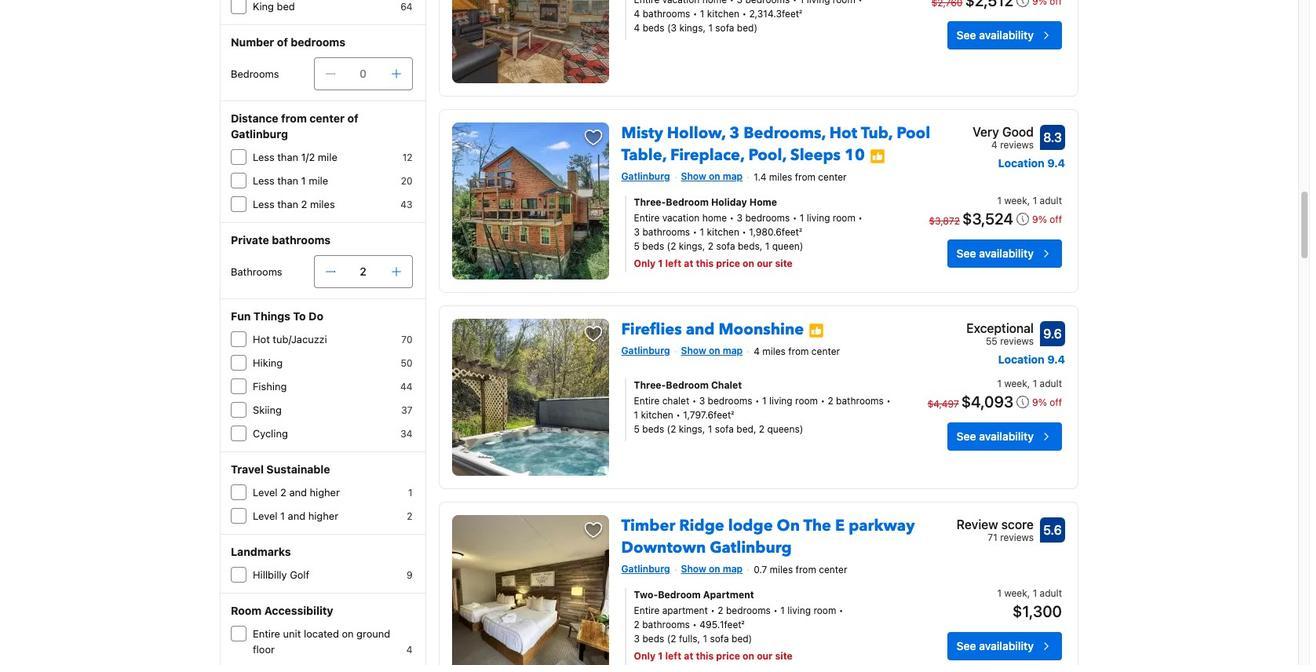 Task type: locate. For each thing, give the bounding box(es) containing it.
travel sustainable
[[231, 463, 330, 476]]

our down beds,
[[757, 257, 773, 269]]

at down vacation
[[684, 257, 694, 269]]

scored 5.6 element
[[1040, 517, 1066, 543]]

2 location from the top
[[999, 353, 1045, 366]]

three- inside three-bedroom chalet entire chalet • 3 bedrooms • 1 living room • 2 bathrooms • 1 kitchen • 1,797.6feet² 5 beds (2 kings, 1 sofa bed, 2 queens)
[[634, 379, 666, 391]]

1 week , 1 adult for fireflies and moonshine
[[998, 378, 1062, 389]]

site
[[775, 257, 793, 269], [775, 650, 793, 662]]

reviews inside the very good 4 reviews
[[1001, 139, 1034, 151]]

week for misty hollow, 3 bedrooms, hot tub, pool table, fireplace, pool, sleeps 10
[[1005, 195, 1028, 206]]

0 vertical spatial than
[[277, 151, 298, 163]]

room inside three-bedroom chalet entire chalet • 3 bedrooms • 1 living room • 2 bathrooms • 1 kitchen • 1,797.6feet² 5 beds (2 kings, 1 sofa bed, 2 queens)
[[796, 395, 818, 407]]

37
[[401, 404, 413, 416]]

• down the "three-bedroom chalet" link
[[755, 395, 760, 407]]

1 down 71
[[998, 587, 1002, 599]]

kitchen down home
[[707, 226, 740, 238]]

on left 'ground' at the left bottom
[[342, 627, 354, 640]]

4 beds from the top
[[643, 633, 665, 645]]

0 vertical spatial off
[[1050, 213, 1062, 225]]

center inside 'distance from center of gatlinburg'
[[310, 112, 345, 125]]

2 our from the top
[[757, 650, 773, 662]]

0 vertical spatial show on map
[[681, 170, 743, 182]]

this property is part of our preferred partner program. it's committed to providing excellent service and good value. it'll pay us a higher commission if you make a booking. image right 10
[[870, 148, 886, 164]]

1 vertical spatial bedroom
[[666, 379, 709, 391]]

sustainable
[[267, 463, 330, 476]]

0 vertical spatial mile
[[318, 151, 337, 163]]

1 vertical spatial adult
[[1040, 378, 1062, 389]]

this property is part of our preferred partner program. it's committed to providing excellent service and good value. it'll pay us a higher commission if you make a booking. image
[[870, 148, 886, 164], [809, 322, 825, 338]]

1 our from the top
[[757, 257, 773, 269]]

from down moonshine on the right of the page
[[789, 345, 809, 357]]

misty hollow, 3 bedrooms, hot tub, pool table, fireplace, pool, sleeps 10 image
[[452, 123, 609, 280]]

this
[[696, 257, 714, 269], [696, 650, 714, 662]]

1 9% from the top
[[1033, 213, 1047, 225]]

1 this from the top
[[696, 257, 714, 269]]

gatlinburg down table,
[[622, 170, 670, 182]]

1 vertical spatial site
[[775, 650, 793, 662]]

3 availability from the top
[[979, 430, 1034, 443]]

show on map for hollow,
[[681, 170, 743, 182]]

entire
[[634, 212, 660, 224], [634, 395, 660, 407], [634, 605, 660, 616], [253, 627, 280, 640]]

1 vertical spatial 9% off
[[1033, 397, 1062, 408]]

2,314.3feet²
[[750, 8, 803, 20]]

week inside 1 week , 1 adult $1,300
[[1005, 587, 1028, 599]]

location down the very good 4 reviews
[[999, 156, 1045, 170]]

3 than from the top
[[277, 198, 298, 210]]

this down fulls,
[[696, 650, 714, 662]]

gatlinburg
[[231, 127, 288, 141], [622, 170, 670, 182], [622, 345, 670, 357], [710, 537, 792, 558], [622, 563, 670, 575]]

miles for three-bedroom chalet
[[763, 345, 786, 357]]

2 vertical spatial kings,
[[679, 423, 706, 435]]

(2 down "chalet"
[[667, 423, 676, 435]]

room down 1.4 miles from center
[[833, 212, 856, 224]]

0 vertical spatial room
[[833, 212, 856, 224]]

to
[[293, 309, 306, 323]]

higher down "level 2 and higher"
[[308, 510, 339, 522]]

center for three-bedroom holiday home entire vacation home • 3 bedrooms • 1 living room • 3 bathrooms • 1 kitchen • 1,980.6feet² 5 beds (2 kings, 2 sofa beds, 1 queen) only 1 left at this price on our site
[[819, 171, 847, 183]]

1 only from the top
[[634, 257, 656, 269]]

bed) down 495.1feet²
[[732, 633, 752, 645]]

1 vertical spatial this
[[696, 650, 714, 662]]

1 9.4 from the top
[[1048, 156, 1066, 170]]

1 vertical spatial map
[[723, 345, 743, 357]]

1,980.6feet²
[[749, 226, 803, 238]]

apartment
[[703, 589, 754, 601]]

2 vertical spatial less
[[253, 198, 275, 210]]

sofa down 495.1feet²
[[710, 633, 729, 645]]

0
[[360, 67, 367, 80]]

0 vertical spatial site
[[775, 257, 793, 269]]

left
[[666, 257, 682, 269], [666, 650, 682, 662]]

level down travel sustainable
[[253, 486, 278, 499]]

center for three-bedroom chalet entire chalet • 3 bedrooms • 1 living room • 2 bathrooms • 1 kitchen • 1,797.6feet² 5 beds (2 kings, 1 sofa bed, 2 queens)
[[812, 345, 840, 357]]

level up landmarks
[[253, 510, 278, 522]]

hot inside misty hollow, 3 bedrooms, hot tub, pool table, fireplace, pool, sleeps 10
[[830, 123, 858, 144]]

mile
[[318, 151, 337, 163], [309, 174, 328, 187]]

2 three- from the top
[[634, 379, 666, 391]]

1 left from the top
[[666, 257, 682, 269]]

three- up "chalet"
[[634, 379, 666, 391]]

from for three-bedroom holiday home
[[795, 171, 816, 183]]

gatlinburg inside timber ridge lodge on the e parkway downtown gatlinburg
[[710, 537, 792, 558]]

2 show on map from the top
[[681, 345, 743, 357]]

(2
[[667, 240, 676, 252], [667, 423, 676, 435], [667, 633, 677, 645]]

than for 2
[[277, 198, 298, 210]]

0 vertical spatial reviews
[[1001, 139, 1034, 151]]

4 see availability link from the top
[[948, 632, 1062, 660]]

less than 1/2 mile
[[253, 151, 337, 163]]

0 vertical spatial 9.4
[[1048, 156, 1066, 170]]

bedrooms inside "two-bedroom apartment entire apartment • 2 bedrooms • 1 living room • 2 bathrooms • 495.1feet² 3 beds (2 fulls, 1 sofa bed) only 1 left at this price on our site"
[[726, 605, 771, 616]]

1 location 9.4 from the top
[[999, 156, 1066, 170]]

1 vertical spatial week
[[1005, 378, 1028, 389]]

holiday
[[711, 196, 747, 208]]

2 9.4 from the top
[[1048, 353, 1066, 366]]

kings, down vacation
[[679, 240, 706, 252]]

adult up $1,300
[[1040, 587, 1062, 599]]

3 , from the top
[[1028, 587, 1031, 599]]

1 off from the top
[[1050, 213, 1062, 225]]

1 than from the top
[[277, 151, 298, 163]]

2 less from the top
[[253, 174, 275, 187]]

beds inside "two-bedroom apartment entire apartment • 2 bedrooms • 1 living room • 2 bathrooms • 495.1feet² 3 beds (2 fulls, 1 sofa bed) only 1 left at this price on our site"
[[643, 633, 665, 645]]

0 vertical spatial adult
[[1040, 195, 1062, 206]]

1 reviews from the top
[[1001, 139, 1034, 151]]

2 at from the top
[[684, 650, 694, 662]]

on
[[777, 515, 800, 536]]

center for two-bedroom apartment entire apartment • 2 bedrooms • 1 living room • 2 bathrooms • 495.1feet² 3 beds (2 fulls, 1 sofa bed) only 1 left at this price on our site
[[819, 564, 848, 575]]

3 adult from the top
[[1040, 587, 1062, 599]]

4 for 1
[[634, 8, 640, 20]]

1 vertical spatial reviews
[[1001, 335, 1034, 347]]

room for 0.7 miles from center
[[814, 605, 837, 616]]

1 price from the top
[[716, 257, 741, 269]]

1 vertical spatial location 9.4
[[999, 353, 1066, 366]]

, for misty hollow, 3 bedrooms, hot tub, pool table, fireplace, pool, sleeps 10
[[1028, 195, 1031, 206]]

1 vertical spatial left
[[666, 650, 682, 662]]

2 vertical spatial reviews
[[1001, 532, 1034, 543]]

bedroom up vacation
[[666, 196, 709, 208]]

site inside three-bedroom holiday home entire vacation home • 3 bedrooms • 1 living room • 3 bathrooms • 1 kitchen • 1,980.6feet² 5 beds (2 kings, 2 sofa beds, 1 queen) only 1 left at this price on our site
[[775, 257, 793, 269]]

1 see from the top
[[957, 28, 977, 41]]

2 vertical spatial ,
[[1028, 587, 1031, 599]]

0 vertical spatial hot
[[830, 123, 858, 144]]

2 see availability link from the top
[[948, 239, 1062, 268]]

entire up the floor
[[253, 627, 280, 640]]

this property is part of our preferred partner program. it's committed to providing excellent service and good value. it'll pay us a higher commission if you make a booking. image for fireflies and moonshine
[[809, 322, 825, 338]]

2 vertical spatial map
[[723, 563, 743, 575]]

only
[[634, 257, 656, 269], [634, 650, 656, 662]]

beds inside three-bedroom chalet entire chalet • 3 bedrooms • 1 living room • 2 bathrooms • 1 kitchen • 1,797.6feet² 5 beds (2 kings, 1 sofa bed, 2 queens)
[[643, 423, 665, 435]]

1 horizontal spatial this property is part of our preferred partner program. it's committed to providing excellent service and good value. it'll pay us a higher commission if you make a booking. image
[[870, 148, 886, 164]]

room
[[231, 604, 262, 617]]

1 vertical spatial less
[[253, 174, 275, 187]]

show down downtown
[[681, 563, 707, 575]]

reviews inside review score 71 reviews
[[1001, 532, 1034, 543]]

2 site from the top
[[775, 650, 793, 662]]

3 reviews from the top
[[1001, 532, 1034, 543]]

1 adult from the top
[[1040, 195, 1062, 206]]

from down the on the bottom of the page
[[796, 564, 817, 575]]

2
[[301, 198, 307, 210], [708, 240, 714, 252], [360, 265, 367, 278], [828, 395, 834, 407], [759, 423, 765, 435], [280, 486, 287, 499], [407, 510, 413, 522], [718, 605, 724, 616], [634, 619, 640, 630]]

2 see availability from the top
[[957, 246, 1034, 260]]

• down two-bedroom apartment link on the bottom of page
[[774, 605, 778, 616]]

4 availability from the top
[[979, 639, 1034, 652]]

bedrooms down bed
[[291, 35, 346, 49]]

0 vertical spatial and
[[686, 319, 715, 340]]

2 adult from the top
[[1040, 378, 1062, 389]]

reviews for score
[[1001, 532, 1034, 543]]

reviews right very on the right top
[[1001, 139, 1034, 151]]

room inside "two-bedroom apartment entire apartment • 2 bedrooms • 1 living room • 2 bathrooms • 495.1feet² 3 beds (2 fulls, 1 sofa bed) only 1 left at this price on our site"
[[814, 605, 837, 616]]

2 reviews from the top
[[1001, 335, 1034, 347]]

4 see availability from the top
[[957, 639, 1034, 652]]

1 vertical spatial mile
[[309, 174, 328, 187]]

gatlinburg down 'distance' on the top
[[231, 127, 288, 141]]

mile down 1/2
[[309, 174, 328, 187]]

than for 1/2
[[277, 151, 298, 163]]

pool,
[[749, 144, 787, 166]]

1 vertical spatial only
[[634, 650, 656, 662]]

2 vertical spatial show on map
[[681, 563, 743, 575]]

2 vertical spatial (2
[[667, 633, 677, 645]]

location 9.4 down 8.3
[[999, 156, 1066, 170]]

3 see availability from the top
[[957, 430, 1034, 443]]

availability for 1.4 miles from center
[[979, 246, 1034, 260]]

1 vertical spatial location
[[999, 353, 1045, 366]]

our inside "two-bedroom apartment entire apartment • 2 bedrooms • 1 living room • 2 bathrooms • 495.1feet² 3 beds (2 fulls, 1 sofa bed) only 1 left at this price on our site"
[[757, 650, 773, 662]]

(3
[[667, 22, 677, 34]]

than left 1/2
[[277, 151, 298, 163]]

1 5 from the top
[[634, 240, 640, 252]]

sofa left beds,
[[717, 240, 735, 252]]

0 vertical spatial this property is part of our preferred partner program. it's committed to providing excellent service and good value. it'll pay us a higher commission if you make a booking. image
[[870, 148, 886, 164]]

3 see from the top
[[957, 430, 977, 443]]

2 this from the top
[[696, 650, 714, 662]]

5
[[634, 240, 640, 252], [634, 423, 640, 435]]

level 1 and higher
[[253, 510, 339, 522]]

9%
[[1033, 213, 1047, 225], [1033, 397, 1047, 408]]

1 up $3,524
[[998, 195, 1002, 206]]

2 beds from the top
[[643, 240, 665, 252]]

only up fireflies
[[634, 257, 656, 269]]

3 up fireplace,
[[730, 123, 740, 144]]

entire inside three-bedroom chalet entire chalet • 3 bedrooms • 1 living room • 2 bathrooms • 1 kitchen • 1,797.6feet² 5 beds (2 kings, 1 sofa bed, 2 queens)
[[634, 395, 660, 407]]

9.4 for misty hollow, 3 bedrooms, hot tub, pool table, fireplace, pool, sleeps 10
[[1048, 156, 1066, 170]]

home
[[703, 212, 727, 224]]

adult for fireflies and moonshine
[[1040, 378, 1062, 389]]

2 show from the top
[[681, 345, 707, 357]]

kings, inside three-bedroom chalet entire chalet • 3 bedrooms • 1 living room • 2 bathrooms • 1 kitchen • 1,797.6feet² 5 beds (2 kings, 1 sofa bed, 2 queens)
[[679, 423, 706, 435]]

1 vertical spatial show on map
[[681, 345, 743, 357]]

• down "chalet"
[[676, 409, 681, 421]]

bedrooms down three-bedroom holiday home link
[[746, 212, 790, 224]]

2 location 9.4 from the top
[[999, 353, 1066, 366]]

70
[[402, 334, 413, 346]]

this property is part of our preferred partner program. it's committed to providing excellent service and good value. it'll pay us a higher commission if you make a booking. image right 10
[[870, 148, 886, 164]]

1 horizontal spatial of
[[347, 112, 359, 125]]

less
[[253, 151, 275, 163], [253, 174, 275, 187], [253, 198, 275, 210]]

1 horizontal spatial this property is part of our preferred partner program. it's committed to providing excellent service and good value. it'll pay us a higher commission if you make a booking. image
[[870, 148, 886, 164]]

2 vertical spatial kitchen
[[641, 409, 674, 421]]

less up less than 1 mile
[[253, 151, 275, 163]]

0 vertical spatial 5
[[634, 240, 640, 252]]

from
[[281, 112, 307, 125], [795, 171, 816, 183], [789, 345, 809, 357], [796, 564, 817, 575]]

1 site from the top
[[775, 257, 793, 269]]

misty
[[622, 123, 663, 144]]

0 vertical spatial this property is part of our preferred partner program. it's committed to providing excellent service and good value. it'll pay us a higher commission if you make a booking. image
[[870, 148, 886, 164]]

1 week from the top
[[1005, 195, 1028, 206]]

entire inside 'entire unit located on ground floor'
[[253, 627, 280, 640]]

tub/jacuzzi
[[273, 333, 327, 346]]

1 vertical spatial and
[[289, 486, 307, 499]]

0 vertical spatial living
[[807, 212, 830, 224]]

reviews right 71
[[1001, 532, 1034, 543]]

1 vertical spatial (2
[[667, 423, 676, 435]]

center down "sleeps"
[[819, 171, 847, 183]]

,
[[1028, 195, 1031, 206], [1028, 378, 1031, 389], [1028, 587, 1031, 599]]

1 vertical spatial level
[[253, 510, 278, 522]]

three- inside three-bedroom holiday home entire vacation home • 3 bedrooms • 1 living room • 3 bathrooms • 1 kitchen • 1,980.6feet² 5 beds (2 kings, 2 sofa beds, 1 queen) only 1 left at this price on our site
[[634, 196, 666, 208]]

living down 1.4 miles from center
[[807, 212, 830, 224]]

see availability link
[[948, 21, 1062, 49], [948, 239, 1062, 268], [948, 422, 1062, 451], [948, 632, 1062, 660]]

0 vertical spatial this
[[696, 257, 714, 269]]

2 week from the top
[[1005, 378, 1028, 389]]

0 vertical spatial price
[[716, 257, 741, 269]]

1 vertical spatial this property is part of our preferred partner program. it's committed to providing excellent service and good value. it'll pay us a higher commission if you make a booking. image
[[809, 322, 825, 338]]

1 down two-bedroom apartment link on the bottom of page
[[781, 605, 785, 616]]

0 vertical spatial (2
[[667, 240, 676, 252]]

center up 1/2
[[310, 112, 345, 125]]

1 vertical spatial at
[[684, 650, 694, 662]]

adult for misty hollow, 3 bedrooms, hot tub, pool table, fireplace, pool, sleeps 10
[[1040, 195, 1062, 206]]

2 9% from the top
[[1033, 397, 1047, 408]]

0 vertical spatial level
[[253, 486, 278, 499]]

2 left from the top
[[666, 650, 682, 662]]

3 see availability link from the top
[[948, 422, 1062, 451]]

fireflies and moonshine
[[622, 319, 804, 340]]

3 inside misty hollow, 3 bedrooms, hot tub, pool table, fireplace, pool, sleeps 10
[[730, 123, 740, 144]]

show down fireplace,
[[681, 170, 707, 182]]

location down exceptional 55 reviews
[[999, 353, 1045, 366]]

20
[[401, 175, 413, 187]]

bathrooms
[[643, 8, 691, 20], [643, 226, 690, 238], [272, 233, 331, 247], [836, 395, 884, 407], [642, 619, 690, 630]]

1 vertical spatial 9%
[[1033, 397, 1047, 408]]

downtown
[[622, 537, 706, 558]]

$1,300
[[1013, 602, 1062, 620]]

50
[[401, 357, 413, 369]]

0 vertical spatial left
[[666, 257, 682, 269]]

0 vertical spatial week
[[1005, 195, 1028, 206]]

2 price from the top
[[716, 650, 741, 662]]

on down 495.1feet²
[[743, 650, 755, 662]]

bathrooms inside three-bedroom holiday home entire vacation home • 3 bedrooms • 1 living room • 3 bathrooms • 1 kitchen • 1,980.6feet² 5 beds (2 kings, 2 sofa beds, 1 queen) only 1 left at this price on our site
[[643, 226, 690, 238]]

see availability for 1.4 miles from center
[[957, 246, 1034, 260]]

2 vertical spatial bedroom
[[658, 589, 701, 601]]

3 show on map from the top
[[681, 563, 743, 575]]

1 vertical spatial our
[[757, 650, 773, 662]]

miles for three-bedroom holiday home
[[769, 171, 793, 183]]

1 vertical spatial this property is part of our preferred partner program. it's committed to providing excellent service and good value. it'll pay us a higher commission if you make a booking. image
[[809, 322, 825, 338]]

gatlinburg down lodge
[[710, 537, 792, 558]]

4 left good
[[992, 139, 998, 151]]

sleeps
[[791, 144, 841, 166]]

2 map from the top
[[723, 345, 743, 357]]

1 show on map from the top
[[681, 170, 743, 182]]

0 vertical spatial higher
[[310, 486, 340, 499]]

495.1feet²
[[700, 619, 745, 630]]

three-
[[634, 196, 666, 208], [634, 379, 666, 391]]

and for level 2 and higher
[[289, 486, 307, 499]]

9% off
[[1033, 213, 1062, 225], [1033, 397, 1062, 408]]

than down less than 1 mile
[[277, 198, 298, 210]]

level for level 2 and higher
[[253, 486, 278, 499]]

1 vertical spatial kings,
[[679, 240, 706, 252]]

map down fireflies and moonshine
[[723, 345, 743, 357]]

2 off from the top
[[1050, 397, 1062, 408]]

(2 inside "two-bedroom apartment entire apartment • 2 bedrooms • 1 living room • 2 bathrooms • 495.1feet² 3 beds (2 fulls, 1 sofa bed) only 1 left at this price on our site"
[[667, 633, 677, 645]]

beds down "chalet"
[[643, 423, 665, 435]]

on inside three-bedroom holiday home entire vacation home • 3 bedrooms • 1 living room • 3 bathrooms • 1 kitchen • 1,980.6feet² 5 beds (2 kings, 2 sofa beds, 1 queen) only 1 left at this price on our site
[[743, 257, 755, 269]]

1 vertical spatial kitchen
[[707, 226, 740, 238]]

bearvue point chalet image
[[452, 0, 609, 83]]

1 vertical spatial living
[[769, 395, 793, 407]]

this property is part of our preferred partner program. it's committed to providing excellent service and good value. it'll pay us a higher commission if you make a booking. image up 4 miles from center at right
[[809, 322, 825, 338]]

2 than from the top
[[277, 174, 298, 187]]

timber ridge lodge on the e parkway downtown gatlinburg image
[[452, 515, 609, 665]]

center up the "three-bedroom chalet" link
[[812, 345, 840, 357]]

this down home
[[696, 257, 714, 269]]

0 vertical spatial bed)
[[737, 22, 758, 34]]

2 vertical spatial adult
[[1040, 587, 1062, 599]]

1 (2 from the top
[[667, 240, 676, 252]]

1 week , 1 adult up $4,093
[[998, 378, 1062, 389]]

3 up 1,797.6feet²
[[699, 395, 705, 407]]

from down "sleeps"
[[795, 171, 816, 183]]

3 beds from the top
[[643, 423, 665, 435]]

and for level 1 and higher
[[288, 510, 306, 522]]

0 horizontal spatial this property is part of our preferred partner program. it's committed to providing excellent service and good value. it'll pay us a higher commission if you make a booking. image
[[809, 322, 825, 338]]

bed) down 2,314.3feet²
[[737, 22, 758, 34]]

than up less than 2 miles
[[277, 174, 298, 187]]

only down two-
[[634, 650, 656, 662]]

living inside "two-bedroom apartment entire apartment • 2 bedrooms • 1 living room • 2 bathrooms • 495.1feet² 3 beds (2 fulls, 1 sofa bed) only 1 left at this price on our site"
[[788, 605, 811, 616]]

gatlinburg for three-bedroom chalet entire chalet • 3 bedrooms • 1 living room • 2 bathrooms • 1 kitchen • 1,797.6feet² 5 beds (2 kings, 1 sofa bed, 2 queens)
[[622, 345, 670, 357]]

1 map from the top
[[723, 170, 743, 182]]

see availability link for 4 miles from center
[[948, 422, 1062, 451]]

show down fireflies and moonshine
[[681, 345, 707, 357]]

queens)
[[768, 423, 804, 435]]

and down "level 2 and higher"
[[288, 510, 306, 522]]

higher down sustainable
[[310, 486, 340, 499]]

show on map
[[681, 170, 743, 182], [681, 345, 743, 357], [681, 563, 743, 575]]

1 at from the top
[[684, 257, 694, 269]]

1 vertical spatial higher
[[308, 510, 339, 522]]

mile for less than 1/2 mile
[[318, 151, 337, 163]]

from up less than 1/2 mile
[[281, 112, 307, 125]]

4 see from the top
[[957, 639, 977, 652]]

1 location from the top
[[999, 156, 1045, 170]]

0 vertical spatial 9% off
[[1033, 213, 1062, 225]]

1 less from the top
[[253, 151, 275, 163]]

2 5 from the top
[[634, 423, 640, 435]]

off right $3,524
[[1050, 213, 1062, 225]]

two-bedroom apartment link
[[634, 588, 900, 602]]

beds left '(3' on the right top
[[643, 22, 665, 34]]

pool
[[897, 123, 931, 144]]

kitchen inside three-bedroom holiday home entire vacation home • 3 bedrooms • 1 living room • 3 bathrooms • 1 kitchen • 1,980.6feet² 5 beds (2 kings, 2 sofa beds, 1 queen) only 1 left at this price on our site
[[707, 226, 740, 238]]

1 vertical spatial room
[[796, 395, 818, 407]]

week up $1,300
[[1005, 587, 1028, 599]]

1 down 1/2
[[301, 174, 306, 187]]

entire down two-
[[634, 605, 660, 616]]

level
[[253, 486, 278, 499], [253, 510, 278, 522]]

price down 495.1feet²
[[716, 650, 741, 662]]

2 (2 from the top
[[667, 423, 676, 435]]

three- up vacation
[[634, 196, 666, 208]]

this property is part of our preferred partner program. it's committed to providing excellent service and good value. it'll pay us a higher commission if you make a booking. image up 4 miles from center at right
[[809, 322, 825, 338]]

of inside 'distance from center of gatlinburg'
[[347, 112, 359, 125]]

1 , from the top
[[1028, 195, 1031, 206]]

1 vertical spatial than
[[277, 174, 298, 187]]

adult
[[1040, 195, 1062, 206], [1040, 378, 1062, 389], [1040, 587, 1062, 599]]

show on map up apartment
[[681, 563, 743, 575]]

room for 4 miles from center
[[796, 395, 818, 407]]

1 vertical spatial 9.4
[[1048, 353, 1066, 366]]

exceptional element
[[967, 319, 1034, 338]]

4 for center
[[754, 345, 760, 357]]

higher for level 1 and higher
[[308, 510, 339, 522]]

0 vertical spatial less
[[253, 151, 275, 163]]

see availability for 0.7 miles from center
[[957, 639, 1034, 652]]

0 horizontal spatial hot
[[253, 333, 270, 346]]

exceptional 55 reviews
[[967, 321, 1034, 347]]

1 9% off from the top
[[1033, 213, 1062, 225]]

this property is part of our preferred partner program. it's committed to providing excellent service and good value. it'll pay us a higher commission if you make a booking. image
[[870, 148, 886, 164], [809, 322, 825, 338]]

2 vertical spatial room
[[814, 605, 837, 616]]

and inside 'link'
[[686, 319, 715, 340]]

higher for level 2 and higher
[[310, 486, 340, 499]]

2 vertical spatial and
[[288, 510, 306, 522]]

1 vertical spatial ,
[[1028, 378, 1031, 389]]

living inside three-bedroom chalet entire chalet • 3 bedrooms • 1 living room • 2 bathrooms • 1 kitchen • 1,797.6feet² 5 beds (2 kings, 1 sofa bed, 2 queens)
[[769, 395, 793, 407]]

0 vertical spatial ,
[[1028, 195, 1031, 206]]

0 vertical spatial of
[[277, 35, 288, 49]]

kings, right '(3' on the right top
[[680, 22, 706, 34]]

timber
[[622, 515, 676, 536]]

0 vertical spatial bedroom
[[666, 196, 709, 208]]

bedroom up apartment
[[658, 589, 701, 601]]

2 only from the top
[[634, 650, 656, 662]]

show for hollow,
[[681, 170, 707, 182]]

on
[[709, 170, 721, 182], [743, 257, 755, 269], [709, 345, 721, 357], [709, 563, 721, 575], [342, 627, 354, 640], [743, 650, 755, 662]]

1 level from the top
[[253, 486, 278, 499]]

2 1 week , 1 adult from the top
[[998, 378, 1062, 389]]

floor
[[253, 643, 275, 656]]

level 2 and higher
[[253, 486, 340, 499]]

show for and
[[681, 345, 707, 357]]

2 vertical spatial show
[[681, 563, 707, 575]]

bedroom inside three-bedroom holiday home entire vacation home • 3 bedrooms • 1 living room • 3 bathrooms • 1 kitchen • 1,980.6feet² 5 beds (2 kings, 2 sofa beds, 1 queen) only 1 left at this price on our site
[[666, 196, 709, 208]]

2 level from the top
[[253, 510, 278, 522]]

10
[[845, 144, 865, 166]]

at
[[684, 257, 694, 269], [684, 650, 694, 662]]

room down the 0.7 miles from center
[[814, 605, 837, 616]]

miles for two-bedroom apartment
[[770, 564, 793, 575]]

living down the "three-bedroom chalet" link
[[769, 395, 793, 407]]

bed)
[[737, 22, 758, 34], [732, 633, 752, 645]]

1 vertical spatial 5
[[634, 423, 640, 435]]

3 down two-
[[634, 633, 640, 645]]

34
[[401, 428, 413, 440]]

kings,
[[680, 22, 706, 34], [679, 240, 706, 252], [679, 423, 706, 435]]

sofa inside "two-bedroom apartment entire apartment • 2 bedrooms • 1 living room • 2 bathrooms • 495.1feet² 3 beds (2 fulls, 1 sofa bed) only 1 left at this price on our site"
[[710, 633, 729, 645]]

9% off for misty hollow, 3 bedrooms, hot tub, pool table, fireplace, pool, sleeps 10
[[1033, 213, 1062, 225]]

1 1 week , 1 adult from the top
[[998, 195, 1062, 206]]

1 horizontal spatial hot
[[830, 123, 858, 144]]

1 vertical spatial three-
[[634, 379, 666, 391]]

2 , from the top
[[1028, 378, 1031, 389]]

kings, down 1,797.6feet²
[[679, 423, 706, 435]]

1 down the 1,980.6feet²
[[765, 240, 770, 252]]

fun things to do
[[231, 309, 324, 323]]

0 vertical spatial three-
[[634, 196, 666, 208]]

0 vertical spatial map
[[723, 170, 743, 182]]

3 less from the top
[[253, 198, 275, 210]]

1 vertical spatial off
[[1050, 397, 1062, 408]]

2 see from the top
[[957, 246, 977, 260]]

entire left "chalet"
[[634, 395, 660, 407]]

from for three-bedroom chalet
[[789, 345, 809, 357]]

3 week from the top
[[1005, 587, 1028, 599]]

kings, inside three-bedroom holiday home entire vacation home • 3 bedrooms • 1 living room • 3 bathrooms • 1 kitchen • 1,980.6feet² 5 beds (2 kings, 2 sofa beds, 1 queen) only 1 left at this price on our site
[[679, 240, 706, 252]]

fireflies and moonshine image
[[452, 319, 609, 476]]

3 (2 from the top
[[667, 633, 677, 645]]

3 inside "two-bedroom apartment entire apartment • 2 bedrooms • 1 living room • 2 bathrooms • 495.1feet² 3 beds (2 fulls, 1 sofa bed) only 1 left at this price on our site"
[[634, 633, 640, 645]]

sofa inside three-bedroom holiday home entire vacation home • 3 bedrooms • 1 living room • 3 bathrooms • 1 kitchen • 1,980.6feet² 5 beds (2 kings, 2 sofa beds, 1 queen) only 1 left at this price on our site
[[717, 240, 735, 252]]

reviews
[[1001, 139, 1034, 151], [1001, 335, 1034, 347], [1001, 532, 1034, 543]]

1 show from the top
[[681, 170, 707, 182]]

0 horizontal spatial this property is part of our preferred partner program. it's committed to providing excellent service and good value. it'll pay us a higher commission if you make a booking. image
[[809, 322, 825, 338]]

map
[[723, 170, 743, 182], [723, 345, 743, 357], [723, 563, 743, 575]]

12
[[403, 152, 413, 163]]

1 vertical spatial price
[[716, 650, 741, 662]]

kitchen up 4 beds (3 kings, 1 sofa bed)
[[707, 8, 740, 20]]

•
[[693, 8, 698, 20], [742, 8, 747, 20], [730, 212, 734, 224], [793, 212, 797, 224], [859, 212, 863, 224], [693, 226, 697, 238], [742, 226, 747, 238], [692, 395, 697, 407], [755, 395, 760, 407], [821, 395, 825, 407], [887, 395, 891, 407], [676, 409, 681, 421], [711, 605, 715, 616], [774, 605, 778, 616], [839, 605, 844, 616], [693, 619, 697, 630]]

1 three- from the top
[[634, 196, 666, 208]]

less than 1 mile
[[253, 174, 328, 187]]

2 9% off from the top
[[1033, 397, 1062, 408]]

bathrooms inside three-bedroom chalet entire chalet • 3 bedrooms • 1 living room • 2 bathrooms • 1 kitchen • 1,797.6feet² 5 beds (2 kings, 1 sofa bed, 2 queens)
[[836, 395, 884, 407]]

this inside "two-bedroom apartment entire apartment • 2 bedrooms • 1 living room • 2 bathrooms • 495.1feet² 3 beds (2 fulls, 1 sofa bed) only 1 left at this price on our site"
[[696, 650, 714, 662]]

price
[[716, 257, 741, 269], [716, 650, 741, 662]]

0 vertical spatial location 9.4
[[999, 156, 1066, 170]]

room accessibility
[[231, 604, 333, 617]]

4 for kings,
[[634, 22, 640, 34]]

0 vertical spatial at
[[684, 257, 694, 269]]

2 availability from the top
[[979, 246, 1034, 260]]

0 vertical spatial only
[[634, 257, 656, 269]]

bed) inside "two-bedroom apartment entire apartment • 2 bedrooms • 1 living room • 2 bathrooms • 495.1feet² 3 beds (2 fulls, 1 sofa bed) only 1 left at this price on our site"
[[732, 633, 752, 645]]

0 vertical spatial location
[[999, 156, 1045, 170]]

0 vertical spatial our
[[757, 257, 773, 269]]

1 down home
[[700, 226, 705, 238]]

reviews for good
[[1001, 139, 1034, 151]]

2 vertical spatial living
[[788, 605, 811, 616]]

1 vertical spatial of
[[347, 112, 359, 125]]

availability for 4 miles from center
[[979, 430, 1034, 443]]

2 vertical spatial than
[[277, 198, 298, 210]]

1 vertical spatial bed)
[[732, 633, 752, 645]]

score
[[1002, 517, 1034, 532]]

bedroom inside three-bedroom chalet entire chalet • 3 bedrooms • 1 living room • 2 bathrooms • 1 kitchen • 1,797.6feet² 5 beds (2 kings, 1 sofa bed, 2 queens)
[[666, 379, 709, 391]]

4
[[634, 8, 640, 20], [634, 22, 640, 34], [992, 139, 998, 151], [754, 345, 760, 357], [407, 644, 413, 656]]

0 vertical spatial 9%
[[1033, 213, 1047, 225]]

1 up $4,093
[[998, 378, 1002, 389]]

$4,093
[[962, 393, 1014, 411]]

1 vertical spatial 1 week , 1 adult
[[998, 378, 1062, 389]]

1 down exceptional 55 reviews
[[1033, 378, 1038, 389]]

1 vertical spatial show
[[681, 345, 707, 357]]

gatlinburg for two-bedroom apartment entire apartment • 2 bedrooms • 1 living room • 2 bathrooms • 495.1feet² 3 beds (2 fulls, 1 sofa bed) only 1 left at this price on our site
[[622, 563, 670, 575]]



Task type: describe. For each thing, give the bounding box(es) containing it.
at inside "two-bedroom apartment entire apartment • 2 bedrooms • 1 living room • 2 bathrooms • 495.1feet² 3 beds (2 fulls, 1 sofa bed) only 1 left at this price on our site"
[[684, 650, 694, 662]]

1 up the 1,980.6feet²
[[800, 212, 804, 224]]

1 up 4 beds (3 kings, 1 sofa bed)
[[700, 8, 705, 20]]

timber ridge lodge on the e parkway downtown gatlinburg link
[[622, 509, 915, 558]]

see for 4 miles from center
[[957, 430, 977, 443]]

1 down 1,797.6feet²
[[708, 423, 713, 435]]

bedroom inside "two-bedroom apartment entire apartment • 2 bedrooms • 1 living room • 2 bathrooms • 495.1feet² 3 beds (2 fulls, 1 sofa bed) only 1 left at this price on our site"
[[658, 589, 701, 601]]

5 inside three-bedroom holiday home entire vacation home • 3 bedrooms • 1 living room • 3 bathrooms • 1 kitchen • 1,980.6feet² 5 beds (2 kings, 2 sofa beds, 1 queen) only 1 left at this price on our site
[[634, 240, 640, 252]]

number
[[231, 35, 274, 49]]

0 vertical spatial kings,
[[680, 22, 706, 34]]

less for less than 1 mile
[[253, 174, 275, 187]]

• up fulls,
[[693, 619, 697, 630]]

see availability link for 1.4 miles from center
[[948, 239, 1062, 268]]

good
[[1003, 125, 1034, 139]]

mile for less than 1 mile
[[309, 174, 328, 187]]

very good 4 reviews
[[973, 125, 1034, 151]]

8.3
[[1044, 130, 1062, 144]]

location for misty hollow, 3 bedrooms, hot tub, pool table, fireplace, pool, sleeps 10
[[999, 156, 1045, 170]]

4 down 9
[[407, 644, 413, 656]]

1,797.6feet²
[[683, 409, 735, 421]]

reviews inside exceptional 55 reviews
[[1001, 335, 1034, 347]]

than for 1
[[277, 174, 298, 187]]

• left 2,314.3feet²
[[742, 8, 747, 20]]

0.7 miles from center
[[754, 564, 848, 575]]

1 down 34
[[408, 487, 413, 499]]

1 see availability link from the top
[[948, 21, 1062, 49]]

map for 3
[[723, 170, 743, 182]]

• down 4 miles from center at right
[[821, 395, 825, 407]]

travel
[[231, 463, 264, 476]]

9% off for fireflies and moonshine
[[1033, 397, 1062, 408]]

the
[[804, 515, 832, 536]]

0 horizontal spatial of
[[277, 35, 288, 49]]

map for moonshine
[[723, 345, 743, 357]]

price inside "two-bedroom apartment entire apartment • 2 bedrooms • 1 living room • 2 bathrooms • 495.1feet² 3 beds (2 fulls, 1 sofa bed) only 1 left at this price on our site"
[[716, 650, 741, 662]]

location 9.4 for misty hollow, 3 bedrooms, hot tub, pool table, fireplace, pool, sleeps 10
[[999, 156, 1066, 170]]

• up beds,
[[742, 226, 747, 238]]

bedrooms inside three-bedroom chalet entire chalet • 3 bedrooms • 1 living room • 2 bathrooms • 1 kitchen • 1,797.6feet² 5 beds (2 kings, 1 sofa bed, 2 queens)
[[708, 395, 753, 407]]

three- for fireflies and moonshine
[[634, 379, 666, 391]]

1 left 1,797.6feet²
[[634, 409, 639, 421]]

on up apartment
[[709, 563, 721, 575]]

bedrooms
[[231, 68, 279, 80]]

3 down holiday
[[737, 212, 743, 224]]

hiking
[[253, 357, 283, 369]]

0 vertical spatial kitchen
[[707, 8, 740, 20]]

living for 0.7 miles from center
[[788, 605, 811, 616]]

price inside three-bedroom holiday home entire vacation home • 3 bedrooms • 1 living room • 3 bathrooms • 1 kitchen • 1,980.6feet² 5 beds (2 kings, 2 sofa beds, 1 queen) only 1 left at this price on our site
[[716, 257, 741, 269]]

9% for fireflies and moonshine
[[1033, 397, 1047, 408]]

living for 4 miles from center
[[769, 395, 793, 407]]

1 down the "three-bedroom chalet" link
[[762, 395, 767, 407]]

king
[[253, 0, 274, 13]]

bedroom for and
[[666, 379, 709, 391]]

level for level 1 and higher
[[253, 510, 278, 522]]

hot tub/jacuzzi
[[253, 333, 327, 346]]

see availability link for 0.7 miles from center
[[948, 632, 1062, 660]]

64
[[401, 1, 413, 13]]

ground
[[357, 627, 390, 640]]

home
[[750, 196, 777, 208]]

• up 495.1feet²
[[711, 605, 715, 616]]

located
[[304, 627, 339, 640]]

entire inside "two-bedroom apartment entire apartment • 2 bedrooms • 1 living room • 2 bathrooms • 495.1feet² 3 beds (2 fulls, 1 sofa bed) only 1 left at this price on our site"
[[634, 605, 660, 616]]

parkway
[[849, 515, 915, 536]]

location for fireflies and moonshine
[[999, 353, 1045, 366]]

bed
[[277, 0, 295, 13]]

• down holiday
[[730, 212, 734, 224]]

1 down the very good 4 reviews
[[1033, 195, 1038, 206]]

kitchen inside three-bedroom chalet entire chalet • 3 bedrooms • 1 living room • 2 bathrooms • 1 kitchen • 1,797.6feet² 5 beds (2 kings, 1 sofa bed, 2 queens)
[[641, 409, 674, 421]]

on down fireplace,
[[709, 170, 721, 182]]

misty hollow, 3 bedrooms, hot tub, pool table, fireplace, pool, sleeps 10 link
[[622, 116, 931, 166]]

two-
[[634, 589, 658, 601]]

• down vacation
[[693, 226, 697, 238]]

do
[[309, 309, 324, 323]]

1 right fulls,
[[703, 633, 708, 645]]

adult inside 1 week , 1 adult $1,300
[[1040, 587, 1062, 599]]

private
[[231, 233, 269, 247]]

week for fireflies and moonshine
[[1005, 378, 1028, 389]]

review
[[957, 517, 999, 532]]

5.6
[[1044, 523, 1062, 537]]

timber ridge lodge on the e parkway downtown gatlinburg
[[622, 515, 915, 558]]

exceptional
[[967, 321, 1034, 335]]

from for two-bedroom apartment
[[796, 564, 817, 575]]

bedrooms inside three-bedroom holiday home entire vacation home • 3 bedrooms • 1 living room • 3 bathrooms • 1 kitchen • 1,980.6feet² 5 beds (2 kings, 2 sofa beds, 1 queen) only 1 left at this price on our site
[[746, 212, 790, 224]]

on inside "two-bedroom apartment entire apartment • 2 bedrooms • 1 living room • 2 bathrooms • 495.1feet² 3 beds (2 fulls, 1 sofa bed) only 1 left at this price on our site"
[[743, 650, 755, 662]]

• right "chalet"
[[692, 395, 697, 407]]

1 down "level 2 and higher"
[[280, 510, 285, 522]]

3 down table,
[[634, 226, 640, 238]]

three- for misty hollow, 3 bedrooms, hot tub, pool table, fireplace, pool, sleeps 10
[[634, 196, 666, 208]]

bedrooms,
[[744, 123, 826, 144]]

three-bedroom holiday home link
[[634, 195, 900, 210]]

1 down vacation
[[658, 257, 663, 269]]

only inside "two-bedroom apartment entire apartment • 2 bedrooms • 1 living room • 2 bathrooms • 495.1feet² 3 beds (2 fulls, 1 sofa bed) only 1 left at this price on our site"
[[634, 650, 656, 662]]

1 see availability from the top
[[957, 28, 1034, 41]]

off for fireflies and moonshine
[[1050, 397, 1062, 408]]

misty hollow, 3 bedrooms, hot tub, pool table, fireplace, pool, sleeps 10
[[622, 123, 931, 166]]

4 bathrooms • 1 kitchen • 2,314.3feet²
[[634, 8, 803, 20]]

1 up $1,300
[[1033, 587, 1038, 599]]

left inside "two-bedroom apartment entire apartment • 2 bedrooms • 1 living room • 2 bathrooms • 495.1feet² 3 beds (2 fulls, 1 sofa bed) only 1 left at this price on our site"
[[666, 650, 682, 662]]

fun
[[231, 309, 251, 323]]

sofa inside three-bedroom chalet entire chalet • 3 bedrooms • 1 living room • 2 bathrooms • 1 kitchen • 1,797.6feet² 5 beds (2 kings, 1 sofa bed, 2 queens)
[[715, 423, 734, 435]]

, for fireflies and moonshine
[[1028, 378, 1031, 389]]

1.4 miles from center
[[754, 171, 847, 183]]

1 down 4 bathrooms • 1 kitchen • 2,314.3feet²
[[709, 22, 713, 34]]

see for 0.7 miles from center
[[957, 639, 977, 652]]

on inside 'entire unit located on ground floor'
[[342, 627, 354, 640]]

1 week , 1 adult for misty hollow, 3 bedrooms, hot tub, pool table, fireplace, pool, sleeps 10
[[998, 195, 1062, 206]]

bedroom for hollow,
[[666, 196, 709, 208]]

3 show from the top
[[681, 563, 707, 575]]

chalet
[[711, 379, 742, 391]]

beds,
[[738, 240, 763, 252]]

this inside three-bedroom holiday home entire vacation home • 3 bedrooms • 1 living room • 3 bathrooms • 1 kitchen • 1,980.6feet² 5 beds (2 kings, 2 sofa beds, 1 queen) only 1 left at this price on our site
[[696, 257, 714, 269]]

tub,
[[861, 123, 893, 144]]

$3,524
[[963, 210, 1014, 228]]

show on map for and
[[681, 345, 743, 357]]

golf
[[290, 569, 310, 581]]

see for 1.4 miles from center
[[957, 246, 977, 260]]

1 vertical spatial hot
[[253, 333, 270, 346]]

55
[[986, 335, 998, 347]]

miles down less than 1 mile
[[310, 198, 335, 210]]

4 inside the very good 4 reviews
[[992, 139, 998, 151]]

this property is part of our preferred partner program. it's committed to providing excellent service and good value. it'll pay us a higher commission if you make a booking. image for misty hollow, 3 bedrooms, hot tub, pool table, fireplace, pool, sleeps 10
[[870, 148, 886, 164]]

three-bedroom chalet entire chalet • 3 bedrooms • 1 living room • 2 bathrooms • 1 kitchen • 1,797.6feet² 5 beds (2 kings, 1 sofa bed, 2 queens)
[[634, 379, 891, 435]]

on down fireflies and moonshine
[[709, 345, 721, 357]]

our inside three-bedroom holiday home entire vacation home • 3 bedrooms • 1 living room • 3 bathrooms • 1 kitchen • 1,980.6feet² 5 beds (2 kings, 2 sofa beds, 1 queen) only 1 left at this price on our site
[[757, 257, 773, 269]]

less for less than 1/2 mile
[[253, 151, 275, 163]]

44
[[401, 381, 413, 393]]

ridge
[[680, 515, 725, 536]]

bathrooms inside "two-bedroom apartment entire apartment • 2 bedrooms • 1 living room • 2 bathrooms • 495.1feet² 3 beds (2 fulls, 1 sofa bed) only 1 left at this price on our site"
[[642, 619, 690, 630]]

(2 inside three-bedroom chalet entire chalet • 3 bedrooms • 1 living room • 2 bathrooms • 1 kitchen • 1,797.6feet² 5 beds (2 kings, 1 sofa bed, 2 queens)
[[667, 423, 676, 435]]

fireplace,
[[671, 144, 745, 166]]

$3,872
[[929, 215, 960, 227]]

less than 2 miles
[[253, 198, 335, 210]]

location 9.4 for fireflies and moonshine
[[999, 353, 1066, 366]]

queen)
[[772, 240, 804, 252]]

unit
[[283, 627, 301, 640]]

1/2
[[301, 151, 315, 163]]

entire inside three-bedroom holiday home entire vacation home • 3 bedrooms • 1 living room • 3 bathrooms • 1 kitchen • 1,980.6feet² 5 beds (2 kings, 2 sofa beds, 1 queen) only 1 left at this price on our site
[[634, 212, 660, 224]]

1 beds from the top
[[643, 22, 665, 34]]

• up the 1,980.6feet²
[[793, 212, 797, 224]]

site inside "two-bedroom apartment entire apartment • 2 bedrooms • 1 living room • 2 bathrooms • 495.1feet² 3 beds (2 fulls, 1 sofa bed) only 1 left at this price on our site"
[[775, 650, 793, 662]]

fireflies and moonshine link
[[622, 313, 804, 340]]

, inside 1 week , 1 adult $1,300
[[1028, 587, 1031, 599]]

• down the 0.7 miles from center
[[839, 605, 844, 616]]

beds inside three-bedroom holiday home entire vacation home • 3 bedrooms • 1 living room • 3 bathrooms • 1 kitchen • 1,980.6feet² 5 beds (2 kings, 2 sofa beds, 1 queen) only 1 left at this price on our site
[[643, 240, 665, 252]]

sofa down 4 bathrooms • 1 kitchen • 2,314.3feet²
[[716, 22, 735, 34]]

3 inside three-bedroom chalet entire chalet • 3 bedrooms • 1 living room • 2 bathrooms • 1 kitchen • 1,797.6feet² 5 beds (2 kings, 1 sofa bed, 2 queens)
[[699, 395, 705, 407]]

fulls,
[[679, 633, 701, 645]]

landmarks
[[231, 545, 291, 558]]

bed,
[[737, 423, 757, 435]]

cycling
[[253, 427, 288, 440]]

3 map from the top
[[723, 563, 743, 575]]

very good element
[[973, 123, 1034, 141]]

hillbilly
[[253, 569, 287, 581]]

this property is part of our preferred partner program. it's committed to providing excellent service and good value. it'll pay us a higher commission if you make a booking. image for misty hollow, 3 bedrooms, hot tub, pool table, fireplace, pool, sleeps 10
[[870, 148, 886, 164]]

off for misty hollow, 3 bedrooms, hot tub, pool table, fireplace, pool, sleeps 10
[[1050, 213, 1062, 225]]

see availability for 4 miles from center
[[957, 430, 1034, 443]]

9.4 for fireflies and moonshine
[[1048, 353, 1066, 366]]

(2 inside three-bedroom holiday home entire vacation home • 3 bedrooms • 1 living room • 3 bathrooms • 1 kitchen • 1,980.6feet² 5 beds (2 kings, 2 sofa beds, 1 queen) only 1 left at this price on our site
[[667, 240, 676, 252]]

scored 8.3 element
[[1040, 125, 1066, 150]]

very
[[973, 125, 1000, 139]]

distance from center of gatlinburg
[[231, 112, 359, 141]]

5 inside three-bedroom chalet entire chalet • 3 bedrooms • 1 living room • 2 bathrooms • 1 kitchen • 1,797.6feet² 5 beds (2 kings, 1 sofa bed, 2 queens)
[[634, 423, 640, 435]]

table,
[[622, 144, 667, 166]]

hollow,
[[667, 123, 726, 144]]

living inside three-bedroom holiday home entire vacation home • 3 bedrooms • 1 living room • 3 bathrooms • 1 kitchen • 1,980.6feet² 5 beds (2 kings, 2 sofa beds, 1 queen) only 1 left at this price on our site
[[807, 212, 830, 224]]

three-bedroom holiday home entire vacation home • 3 bedrooms • 1 living room • 3 bathrooms • 1 kitchen • 1,980.6feet² 5 beds (2 kings, 2 sofa beds, 1 queen) only 1 left at this price on our site
[[634, 196, 863, 269]]

room inside three-bedroom holiday home entire vacation home • 3 bedrooms • 1 living room • 3 bathrooms • 1 kitchen • 1,980.6feet² 5 beds (2 kings, 2 sofa beds, 1 queen) only 1 left at this price on our site
[[833, 212, 856, 224]]

less for less than 2 miles
[[253, 198, 275, 210]]

at inside three-bedroom holiday home entire vacation home • 3 bedrooms • 1 living room • 3 bathrooms • 1 kitchen • 1,980.6feet² 5 beds (2 kings, 2 sofa beds, 1 queen) only 1 left at this price on our site
[[684, 257, 694, 269]]

scored 9.6 element
[[1040, 321, 1066, 346]]

gatlinburg for three-bedroom holiday home entire vacation home • 3 bedrooms • 1 living room • 3 bathrooms • 1 kitchen • 1,980.6feet² 5 beds (2 kings, 2 sofa beds, 1 queen) only 1 left at this price on our site
[[622, 170, 670, 182]]

two-bedroom apartment entire apartment • 2 bedrooms • 1 living room • 2 bathrooms • 495.1feet² 3 beds (2 fulls, 1 sofa bed) only 1 left at this price on our site
[[634, 589, 844, 662]]

left inside three-bedroom holiday home entire vacation home • 3 bedrooms • 1 living room • 3 bathrooms • 1 kitchen • 1,980.6feet² 5 beds (2 kings, 2 sofa beds, 1 queen) only 1 left at this price on our site
[[666, 257, 682, 269]]

lodge
[[729, 515, 773, 536]]

1 week , 1 adult $1,300
[[998, 587, 1062, 620]]

2 inside three-bedroom holiday home entire vacation home • 3 bedrooms • 1 living room • 3 bathrooms • 1 kitchen • 1,980.6feet² 5 beds (2 kings, 2 sofa beds, 1 queen) only 1 left at this price on our site
[[708, 240, 714, 252]]

1 availability from the top
[[979, 28, 1034, 41]]

vacation
[[662, 212, 700, 224]]

hillbilly golf
[[253, 569, 310, 581]]

1 down apartment
[[658, 650, 663, 662]]

moonshine
[[719, 319, 804, 340]]

skiing
[[253, 404, 282, 416]]

from inside 'distance from center of gatlinburg'
[[281, 112, 307, 125]]

private bathrooms
[[231, 233, 331, 247]]

this property is part of our preferred partner program. it's committed to providing excellent service and good value. it'll pay us a higher commission if you make a booking. image for fireflies and moonshine
[[809, 322, 825, 338]]

things
[[254, 309, 290, 323]]

review score element
[[957, 515, 1034, 534]]

entire unit located on ground floor
[[253, 627, 390, 656]]

only inside three-bedroom holiday home entire vacation home • 3 bedrooms • 1 living room • 3 bathrooms • 1 kitchen • 1,980.6feet² 5 beds (2 kings, 2 sofa beds, 1 queen) only 1 left at this price on our site
[[634, 257, 656, 269]]

9
[[407, 569, 413, 581]]

availability for 0.7 miles from center
[[979, 639, 1034, 652]]

• left $4,497
[[887, 395, 891, 407]]

• down 10
[[859, 212, 863, 224]]

fireflies
[[622, 319, 682, 340]]

• up 4 beds (3 kings, 1 sofa bed)
[[693, 8, 698, 20]]

9% for misty hollow, 3 bedrooms, hot tub, pool table, fireplace, pool, sleeps 10
[[1033, 213, 1047, 225]]

gatlinburg inside 'distance from center of gatlinburg'
[[231, 127, 288, 141]]



Task type: vqa. For each thing, say whether or not it's contained in the screenshot.


